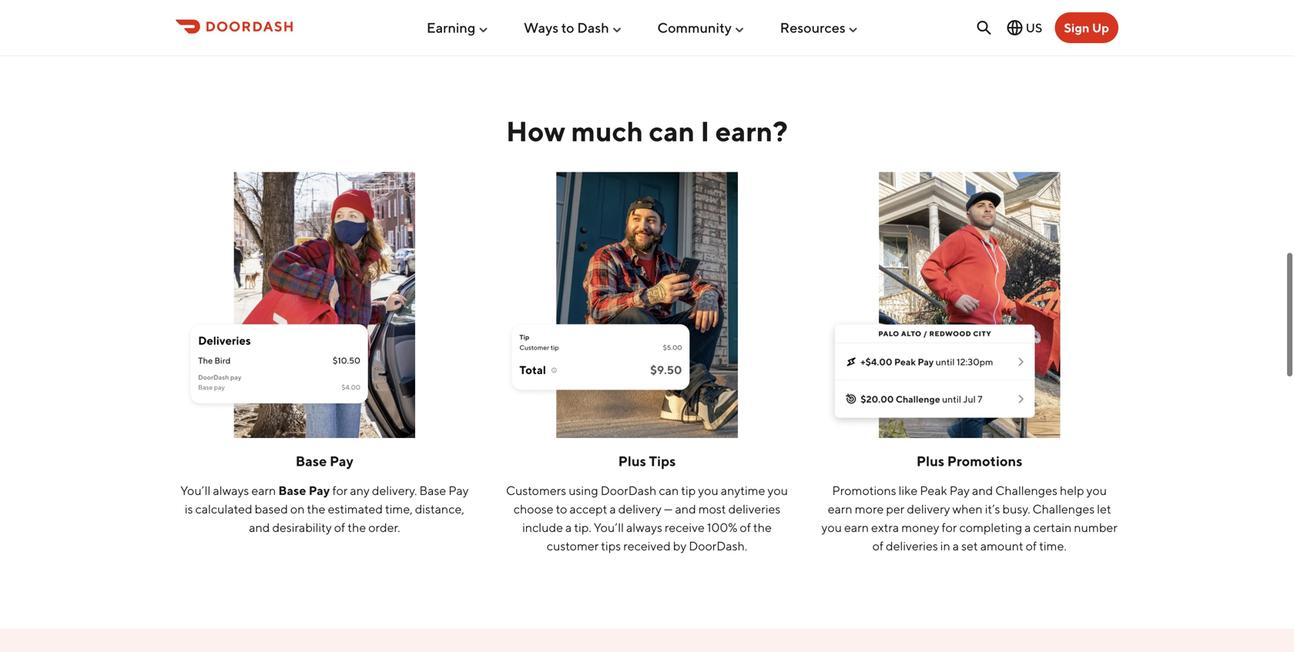 Task type: locate. For each thing, give the bounding box(es) containing it.
ways
[[524, 19, 559, 36]]

plus left tips
[[618, 453, 646, 469]]

certain
[[1033, 520, 1072, 535]]

and inside customers using doordash can tip you anytime you choose to accept a delivery — and most deliveries include a tip. you'll always receive 100% of the customer tips
[[675, 502, 696, 517]]

money
[[901, 520, 939, 535]]

0 horizontal spatial promotions
[[832, 484, 896, 498]]

of down estimated
[[334, 520, 345, 535]]

deliveries down money
[[886, 539, 938, 554]]

plus promotions
[[917, 453, 1023, 469]]

1 plus from the left
[[618, 453, 646, 469]]

1 vertical spatial you'll
[[594, 520, 624, 535]]

1 horizontal spatial delivery
[[907, 502, 950, 517]]

1 horizontal spatial plus
[[917, 453, 944, 469]]

1 vertical spatial can
[[659, 484, 679, 498]]

plus
[[618, 453, 646, 469], [917, 453, 944, 469]]

and
[[972, 484, 993, 498], [675, 502, 696, 517], [249, 520, 270, 535]]

earn
[[251, 484, 276, 498], [828, 502, 853, 517], [844, 520, 869, 535]]

1 vertical spatial promotions
[[832, 484, 896, 498]]

i
[[701, 115, 710, 148]]

help
[[1060, 484, 1084, 498]]

choose
[[514, 502, 554, 517]]

1 horizontal spatial doordash
[[689, 539, 745, 554]]

challenges up busy.
[[995, 484, 1058, 498]]

plus for plus promotions
[[917, 453, 944, 469]]

for up in
[[942, 520, 957, 535]]

1 vertical spatial to
[[556, 502, 567, 517]]

a right accept in the bottom left of the page
[[610, 502, 616, 517]]

of left time.
[[1026, 539, 1037, 554]]

challenges down help
[[1033, 502, 1095, 517]]

tip.
[[574, 520, 591, 535]]

2 plus from the left
[[917, 453, 944, 469]]

pay
[[330, 453, 354, 469], [309, 484, 330, 498], [449, 484, 469, 498], [950, 484, 970, 498]]

can
[[649, 115, 695, 148], [659, 484, 679, 498]]

pay down the base pay
[[309, 484, 330, 498]]

estimated
[[328, 502, 383, 517]]

0 horizontal spatial plus
[[618, 453, 646, 469]]

delivery.
[[372, 484, 417, 498]]

dx - earn - base pay (new) image
[[176, 172, 473, 438]]

1 horizontal spatial promotions
[[947, 453, 1023, 469]]

doordash down 100%
[[689, 539, 745, 554]]

doordash inside customers using doordash can tip you anytime you choose to accept a delivery — and most deliveries include a tip. you'll always receive 100% of the customer tips
[[601, 484, 657, 498]]

dx pay2 image
[[498, 172, 796, 438]]

by
[[673, 539, 686, 554]]

the
[[307, 502, 325, 517], [348, 520, 366, 535], [753, 520, 772, 535]]

1 vertical spatial and
[[675, 502, 696, 517]]

base for any
[[419, 484, 446, 498]]

100%
[[707, 520, 737, 535]]

you'll up tips
[[594, 520, 624, 535]]

plus up the peak
[[917, 453, 944, 469]]

can up —
[[659, 484, 679, 498]]

resources link
[[780, 13, 859, 42]]

1 vertical spatial challenges
[[1033, 502, 1095, 517]]

1 horizontal spatial always
[[626, 520, 662, 535]]

0 vertical spatial and
[[972, 484, 993, 498]]

deliveries
[[728, 502, 781, 517], [886, 539, 938, 554]]

doordash for .
[[689, 539, 745, 554]]

you
[[698, 484, 719, 498], [768, 484, 788, 498], [1087, 484, 1107, 498], [822, 520, 842, 535]]

always up received
[[626, 520, 662, 535]]

base inside "for any delivery. base pay is calculated based on the estimated time, distance, and desirability of the order."
[[419, 484, 446, 498]]

when
[[952, 502, 983, 517]]

ways to dash link
[[524, 13, 623, 42]]

most
[[698, 502, 726, 517]]

time,
[[385, 502, 413, 517]]

desirability
[[272, 520, 332, 535]]

promotions up it's at bottom
[[947, 453, 1023, 469]]

of
[[334, 520, 345, 535], [740, 520, 751, 535], [872, 539, 884, 554], [1026, 539, 1037, 554]]

can inside customers using doordash can tip you anytime you choose to accept a delivery — and most deliveries include a tip. you'll always receive 100% of the customer tips
[[659, 484, 679, 498]]

to
[[561, 19, 574, 36], [556, 502, 567, 517]]

delivery left —
[[618, 502, 662, 517]]

customer
[[547, 539, 599, 554]]

is
[[185, 502, 193, 517]]

tips
[[601, 539, 621, 554]]

doordash down plus tips on the bottom
[[601, 484, 657, 498]]

always
[[213, 484, 249, 498], [626, 520, 662, 535]]

2 horizontal spatial and
[[972, 484, 993, 498]]

—
[[664, 502, 673, 517]]

of up the .
[[740, 520, 751, 535]]

distance,
[[415, 502, 464, 517]]

promotions inside promotions like peak pay and challenges help you earn more per delivery when it's busy. challenges let you earn extra money for completing a certain number of deliveries in a set amount of time.
[[832, 484, 896, 498]]

you'll up is
[[180, 484, 211, 498]]

sign up
[[1064, 20, 1109, 35]]

earn down more
[[844, 520, 869, 535]]

to left dash
[[561, 19, 574, 36]]

2 vertical spatial and
[[249, 520, 270, 535]]

a
[[610, 502, 616, 517], [565, 520, 572, 535], [1025, 520, 1031, 535], [953, 539, 959, 554]]

promotions
[[947, 453, 1023, 469], [832, 484, 896, 498]]

of inside "for any delivery. base pay is calculated based on the estimated time, distance, and desirability of the order."
[[334, 520, 345, 535]]

up
[[1092, 20, 1109, 35]]

to inside customers using doordash can tip you anytime you choose to accept a delivery — and most deliveries include a tip. you'll always receive 100% of the customer tips
[[556, 502, 567, 517]]

2 delivery from the left
[[907, 502, 950, 517]]

1 vertical spatial deliveries
[[886, 539, 938, 554]]

set
[[961, 539, 978, 554]]

1 vertical spatial for
[[942, 520, 957, 535]]

dx pay3 image
[[821, 172, 1118, 438]]

pay up distance,
[[449, 484, 469, 498]]

doordash
[[601, 484, 657, 498], [689, 539, 745, 554]]

0 vertical spatial you'll
[[180, 484, 211, 498]]

delivery
[[618, 502, 662, 517], [907, 502, 950, 517]]

0 horizontal spatial deliveries
[[728, 502, 781, 517]]

the right on
[[307, 502, 325, 517]]

0 horizontal spatial delivery
[[618, 502, 662, 517]]

for inside "for any delivery. base pay is calculated based on the estimated time, distance, and desirability of the order."
[[332, 484, 348, 498]]

for inside promotions like peak pay and challenges help you earn more per delivery when it's busy. challenges let you earn extra money for completing a certain number of deliveries in a set amount of time.
[[942, 520, 957, 535]]

like
[[899, 484, 918, 498]]

deliveries inside promotions like peak pay and challenges help you earn more per delivery when it's busy. challenges let you earn extra money for completing a certain number of deliveries in a set amount of time.
[[886, 539, 938, 554]]

pay up when
[[950, 484, 970, 498]]

amount
[[980, 539, 1023, 554]]

you'll
[[180, 484, 211, 498], [594, 520, 624, 535]]

earn up based
[[251, 484, 276, 498]]

always up calculated
[[213, 484, 249, 498]]

0 horizontal spatial doordash
[[601, 484, 657, 498]]

0 vertical spatial promotions
[[947, 453, 1023, 469]]

and up it's at bottom
[[972, 484, 993, 498]]

extra
[[871, 520, 899, 535]]

.
[[745, 539, 747, 554]]

1 horizontal spatial deliveries
[[886, 539, 938, 554]]

earn left more
[[828, 502, 853, 517]]

0 horizontal spatial for
[[332, 484, 348, 498]]

1 vertical spatial always
[[626, 520, 662, 535]]

1 horizontal spatial you'll
[[594, 520, 624, 535]]

for
[[332, 484, 348, 498], [942, 520, 957, 535]]

and down based
[[249, 520, 270, 535]]

0 vertical spatial to
[[561, 19, 574, 36]]

for left any
[[332, 484, 348, 498]]

1 horizontal spatial for
[[942, 520, 957, 535]]

1 delivery from the left
[[618, 502, 662, 517]]

the right 100%
[[753, 520, 772, 535]]

customers
[[506, 484, 566, 498]]

pay up any
[[330, 453, 354, 469]]

and right —
[[675, 502, 696, 517]]

tip
[[681, 484, 696, 498]]

base for always
[[278, 484, 306, 498]]

more
[[855, 502, 884, 517]]

0 horizontal spatial the
[[307, 502, 325, 517]]

order.
[[368, 520, 400, 535]]

base
[[296, 453, 327, 469], [278, 484, 306, 498], [419, 484, 446, 498]]

0 horizontal spatial always
[[213, 484, 249, 498]]

plus tips
[[618, 453, 676, 469]]

the down estimated
[[348, 520, 366, 535]]

1 horizontal spatial and
[[675, 502, 696, 517]]

ways to dash
[[524, 19, 609, 36]]

completing
[[959, 520, 1022, 535]]

deliveries down the anytime
[[728, 502, 781, 517]]

0 vertical spatial doordash
[[601, 484, 657, 498]]

challenges
[[995, 484, 1058, 498], [1033, 502, 1095, 517]]

can left i
[[649, 115, 695, 148]]

accept
[[570, 502, 607, 517]]

delivery down the peak
[[907, 502, 950, 517]]

0 vertical spatial for
[[332, 484, 348, 498]]

1 vertical spatial doordash
[[689, 539, 745, 554]]

0 horizontal spatial and
[[249, 520, 270, 535]]

much
[[571, 115, 643, 148]]

2 horizontal spatial the
[[753, 520, 772, 535]]

promotions up more
[[832, 484, 896, 498]]

to up include at the bottom left of page
[[556, 502, 567, 517]]

calculated
[[195, 502, 252, 517]]

pay inside "for any delivery. base pay is calculated based on the estimated time, distance, and desirability of the order."
[[449, 484, 469, 498]]

0 vertical spatial deliveries
[[728, 502, 781, 517]]

earning link
[[427, 13, 489, 42]]



Task type: describe. For each thing, give the bounding box(es) containing it.
us
[[1026, 20, 1042, 35]]

any
[[350, 484, 370, 498]]

doordash for can
[[601, 484, 657, 498]]

delivery inside promotions like peak pay and challenges help you earn more per delivery when it's busy. challenges let you earn extra money for completing a certain number of deliveries in a set amount of time.
[[907, 502, 950, 517]]

how
[[506, 115, 565, 148]]

of down extra
[[872, 539, 884, 554]]

community
[[657, 19, 732, 36]]

peak
[[920, 484, 947, 498]]

sign up button
[[1055, 12, 1118, 43]]

1 horizontal spatial the
[[348, 520, 366, 535]]

a right in
[[953, 539, 959, 554]]

anytime
[[721, 484, 765, 498]]

deliveries inside customers using doordash can tip you anytime you choose to accept a delivery — and most deliveries include a tip. you'll always receive 100% of the customer tips
[[728, 502, 781, 517]]

include
[[522, 520, 563, 535]]

earning
[[427, 19, 475, 36]]

let
[[1097, 502, 1111, 517]]

0 horizontal spatial you'll
[[180, 484, 211, 498]]

always inside customers using doordash can tip you anytime you choose to accept a delivery — and most deliveries include a tip. you'll always receive 100% of the customer tips
[[626, 520, 662, 535]]

2 vertical spatial earn
[[844, 520, 869, 535]]

receive
[[665, 520, 705, 535]]

0 vertical spatial always
[[213, 484, 249, 498]]

on
[[290, 502, 305, 517]]

0 vertical spatial earn
[[251, 484, 276, 498]]

per
[[886, 502, 905, 517]]

you up most
[[698, 484, 719, 498]]

a down busy.
[[1025, 520, 1031, 535]]

base pay
[[296, 453, 354, 469]]

the inside customers using doordash can tip you anytime you choose to accept a delivery — and most deliveries include a tip. you'll always receive 100% of the customer tips
[[753, 520, 772, 535]]

a left tip. at the bottom of the page
[[565, 520, 572, 535]]

and inside "for any delivery. base pay is calculated based on the estimated time, distance, and desirability of the order."
[[249, 520, 270, 535]]

delivery inside customers using doordash can tip you anytime you choose to accept a delivery — and most deliveries include a tip. you'll always receive 100% of the customer tips
[[618, 502, 662, 517]]

earn?
[[715, 115, 788, 148]]

resources
[[780, 19, 846, 36]]

time.
[[1039, 539, 1067, 554]]

number
[[1074, 520, 1118, 535]]

and inside promotions like peak pay and challenges help you earn more per delivery when it's busy. challenges let you earn extra money for completing a certain number of deliveries in a set amount of time.
[[972, 484, 993, 498]]

you'll always earn base pay
[[180, 484, 332, 498]]

1 vertical spatial earn
[[828, 502, 853, 517]]

0 vertical spatial can
[[649, 115, 695, 148]]

busy.
[[1003, 502, 1030, 517]]

sign
[[1064, 20, 1090, 35]]

for any delivery. base pay is calculated based on the estimated time, distance, and desirability of the order.
[[185, 484, 469, 535]]

pay inside promotions like peak pay and challenges help you earn more per delivery when it's busy. challenges let you earn extra money for completing a certain number of deliveries in a set amount of time.
[[950, 484, 970, 498]]

dash
[[577, 19, 609, 36]]

you up let
[[1087, 484, 1107, 498]]

in
[[940, 539, 950, 554]]

you right the anytime
[[768, 484, 788, 498]]

you left extra
[[822, 520, 842, 535]]

received by doordash .
[[623, 539, 747, 554]]

you'll inside customers using doordash can tip you anytime you choose to accept a delivery — and most deliveries include a tip. you'll always receive 100% of the customer tips
[[594, 520, 624, 535]]

customers using doordash can tip you anytime you choose to accept a delivery — and most deliveries include a tip. you'll always receive 100% of the customer tips
[[506, 484, 788, 554]]

received
[[623, 539, 671, 554]]

of inside customers using doordash can tip you anytime you choose to accept a delivery — and most deliveries include a tip. you'll always receive 100% of the customer tips
[[740, 520, 751, 535]]

based
[[255, 502, 288, 517]]

globe line image
[[1006, 18, 1024, 37]]

promotions like peak pay and challenges help you earn more per delivery when it's busy. challenges let you earn extra money for completing a certain number of deliveries in a set amount of time.
[[822, 484, 1118, 554]]

using
[[569, 484, 598, 498]]

it's
[[985, 502, 1000, 517]]

community link
[[657, 13, 746, 42]]

how much can i earn?
[[506, 115, 788, 148]]

plus for plus tips
[[618, 453, 646, 469]]

tips
[[649, 453, 676, 469]]

0 vertical spatial challenges
[[995, 484, 1058, 498]]



Task type: vqa. For each thing, say whether or not it's contained in the screenshot.
Deliver
no



